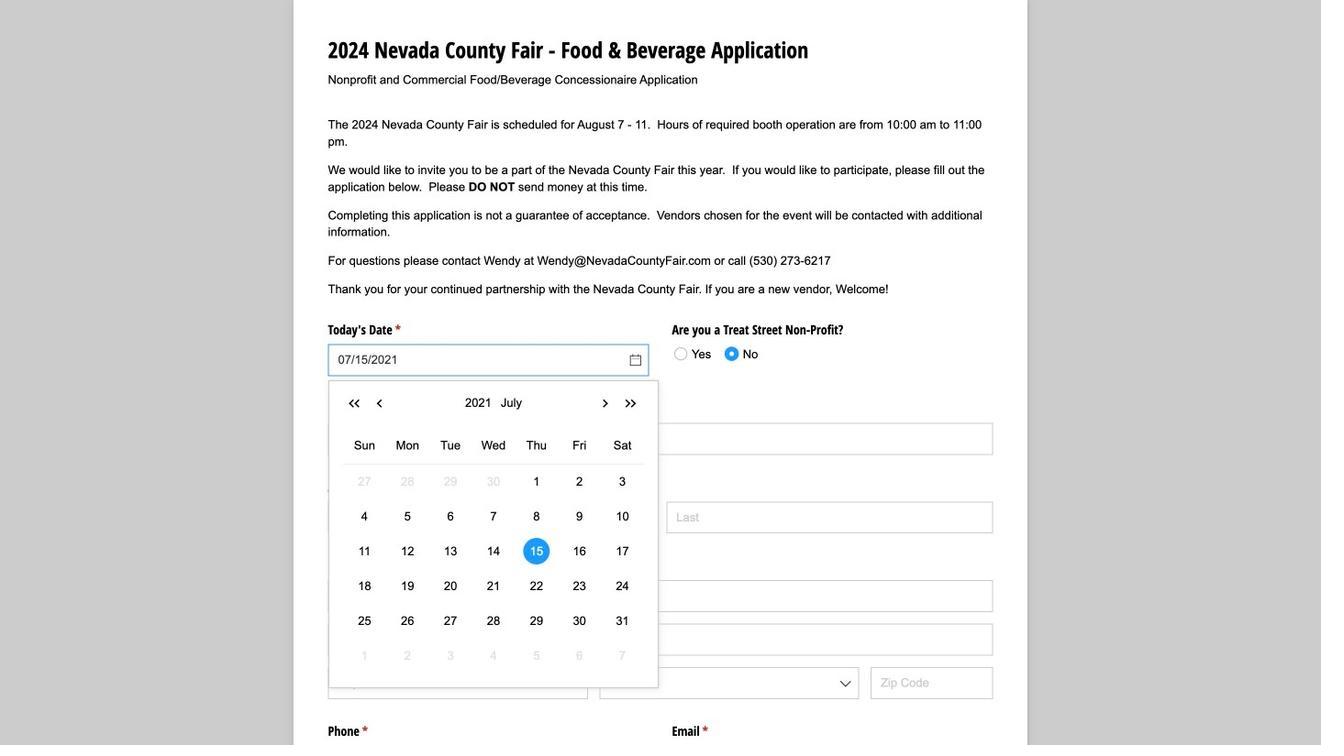Task type: locate. For each thing, give the bounding box(es) containing it.
None text field
[[328, 345, 649, 377]]

Zip Code text field
[[871, 668, 993, 700]]

First text field
[[328, 502, 655, 534]]

City text field
[[328, 668, 588, 700]]

None radio
[[719, 340, 758, 368]]

None text field
[[328, 423, 993, 455]]

None radio
[[668, 340, 723, 368]]

State text field
[[599, 668, 859, 700]]



Task type: describe. For each thing, give the bounding box(es) containing it.
Address Line 1 text field
[[328, 581, 993, 613]]

Last text field
[[666, 502, 993, 534]]

Address Line 2 text field
[[328, 624, 993, 656]]



